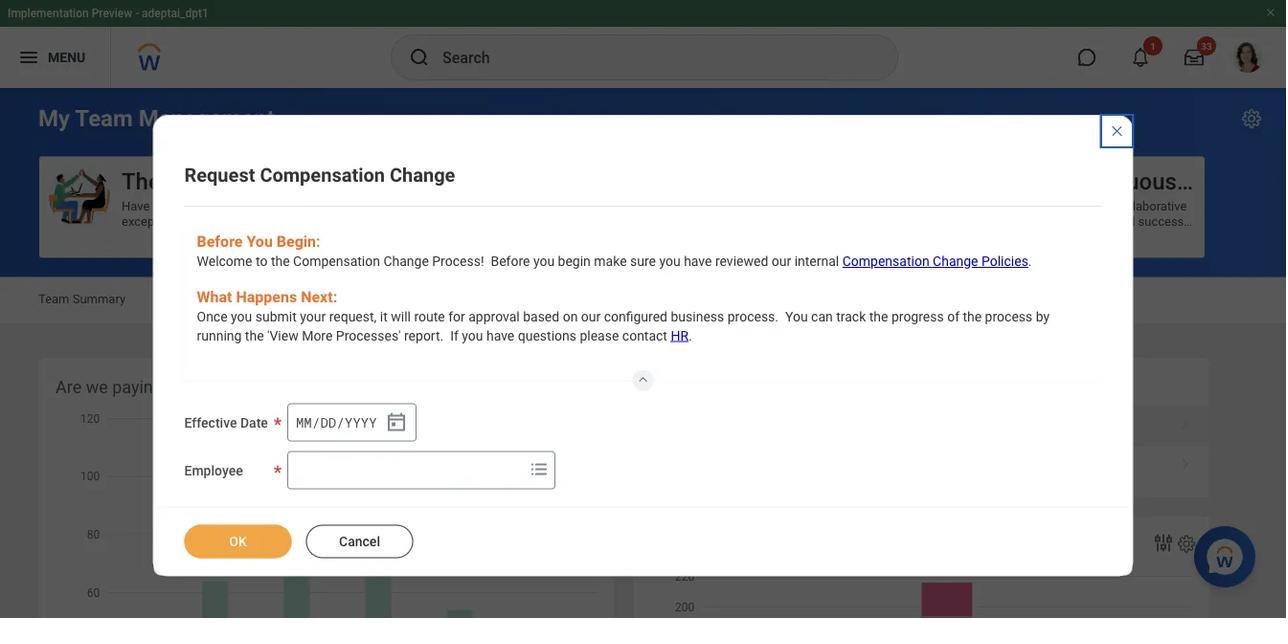 Task type: vqa. For each thing, say whether or not it's contained in the screenshot.
book open Image
no



Task type: describe. For each thing, give the bounding box(es) containing it.
more
[[302, 328, 333, 344]]

based
[[523, 309, 559, 325]]

recruiting
[[164, 292, 220, 306]]

you inside once you submit your request, it will route for approval based on our configured business process.  you can track the progress of the process by running the 'view more processes' report.  if you have questions please contact
[[785, 309, 808, 325]]

route
[[414, 309, 445, 325]]

power
[[166, 168, 232, 195]]

effective date group
[[287, 403, 416, 442]]

effective
[[184, 415, 237, 431]]

paying
[[112, 377, 163, 397]]

Employee field
[[288, 453, 524, 488]]

welcome
[[197, 254, 252, 270]]

the power of anytime feedback
[[122, 168, 454, 195]]

compensation up next:
[[293, 254, 380, 270]]

chevron up image
[[632, 370, 655, 385]]

search image
[[408, 46, 431, 69]]

once
[[197, 309, 228, 325]]

are
[[56, 377, 82, 397]]

date
[[240, 415, 268, 431]]

we
[[86, 377, 108, 397]]

have inside once you submit your request, it will route for approval based on our configured business process.  you can track the progress of the process by running the 'view more processes' report.  if you have questions please contact
[[486, 328, 515, 344]]

configure this page image
[[1240, 107, 1263, 130]]

close environment banner image
[[1265, 7, 1277, 18]]

begin
[[558, 254, 591, 270]]

you inside before you begin: welcome to the compensation change process!  before you begin make sure you have reviewed our internal compensation change policies .
[[247, 232, 273, 250]]

take
[[686, 377, 722, 397]]

happens
[[236, 288, 297, 306]]

conversat
[[1183, 168, 1286, 195]]

1 vertical spatial before
[[491, 254, 530, 270]]

contact
[[622, 328, 667, 344]]

can
[[811, 309, 833, 325]]

our inside before you begin: welcome to the compensation change process!  before you begin make sure you have reviewed our internal compensation change policies .
[[772, 254, 791, 270]]

are we paying for performance? element
[[633, 517, 1210, 619]]

continuous
[[1059, 168, 1177, 195]]

the
[[122, 168, 161, 195]]

action
[[726, 377, 776, 397]]

team summary
[[38, 292, 126, 306]]

hr .
[[671, 328, 692, 344]]

if
[[450, 328, 459, 344]]

-
[[135, 7, 139, 20]]

management
[[139, 105, 275, 132]]

running
[[197, 328, 242, 344]]

before you begin: welcome to the compensation change process!  before you begin make sure you have reviewed our internal compensation change policies .
[[197, 232, 1032, 270]]

employee
[[184, 463, 243, 479]]

implementation
[[8, 7, 89, 20]]

calendar image
[[385, 411, 408, 434]]

potential?
[[193, 377, 268, 397]]

progress
[[892, 309, 944, 325]]

notifications large image
[[1131, 48, 1150, 67]]

make
[[594, 254, 627, 270]]

& for recruiting
[[223, 292, 231, 306]]

feedback
[[355, 168, 454, 195]]

& for learning
[[387, 292, 395, 306]]

the inside before you begin: welcome to the compensation change process!  before you begin make sure you have reviewed our internal compensation change policies .
[[271, 254, 290, 270]]

cancel
[[339, 534, 380, 549]]

1 vertical spatial .
[[689, 328, 692, 344]]

please
[[580, 328, 619, 344]]

close time to fill my team image
[[1110, 124, 1125, 139]]

you left "begin"
[[533, 254, 555, 270]]

my
[[38, 105, 70, 132]]

request compensation change dialog
[[153, 115, 1133, 577]]

configured
[[604, 309, 668, 325]]

begin:
[[277, 232, 320, 250]]

what
[[197, 288, 232, 306]]

processes'
[[336, 328, 401, 344]]

by
[[1036, 309, 1050, 325]]

internal
[[795, 254, 839, 270]]

once you submit your request, it will route for approval based on our configured business process.  you can track the progress of the process by running the 'view more processes' report.  if you have questions please contact
[[197, 309, 1053, 344]]

submit
[[255, 309, 297, 325]]

process
[[985, 309, 1033, 325]]

request,
[[329, 309, 377, 325]]

it
[[380, 309, 388, 325]]

ok button
[[184, 525, 292, 559]]

2 chevron right image from the top
[[1173, 452, 1198, 471]]

anytime
[[264, 168, 349, 195]]

request compensation change
[[184, 164, 455, 186]]

our inside once you submit your request, it will route for approval based on our configured business process.  you can track the progress of the process by running the 'view more processes' report.  if you have questions please contact
[[581, 309, 601, 325]]

yyyy
[[345, 414, 377, 431]]

coaching
[[913, 168, 1010, 195]]

for inside are we paying for potential? element
[[167, 377, 189, 397]]

. inside before you begin: welcome to the compensation change process!  before you begin make sure you have reviewed our internal compensation change policies .
[[1028, 254, 1032, 270]]

development
[[398, 292, 471, 306]]

implementation preview -   adeptai_dpt1
[[8, 7, 209, 20]]

compensation change policies link
[[843, 254, 1028, 270]]

the left process
[[963, 309, 982, 325]]



Task type: locate. For each thing, give the bounding box(es) containing it.
effective date
[[184, 415, 268, 431]]

1 horizontal spatial /
[[337, 414, 345, 431]]

team
[[75, 105, 133, 132], [38, 292, 69, 306]]

our left internal
[[772, 254, 791, 270]]

list item
[[633, 407, 1210, 446]]

for inside once you submit your request, it will route for approval based on our configured business process.  you can track the progress of the process by running the 'view more processes' report.  if you have questions please contact
[[448, 309, 465, 325]]

0 vertical spatial you
[[247, 232, 273, 250]]

approval
[[469, 309, 520, 325]]

compensation up progress
[[843, 254, 930, 270]]

ok
[[229, 534, 247, 549]]

/
[[312, 414, 320, 431], [337, 414, 345, 431]]

&
[[223, 292, 231, 306], [387, 292, 395, 306]]

0 vertical spatial chevron right image
[[1173, 412, 1198, 432]]

'view
[[267, 328, 299, 344]]

1 horizontal spatial &
[[387, 292, 395, 306]]

you up to
[[247, 232, 273, 250]]

coaching and continuous conversat button
[[830, 157, 1286, 258]]

for
[[448, 309, 465, 325], [167, 377, 189, 397]]

have left reviewed
[[684, 254, 712, 270]]

have inside before you begin: welcome to the compensation change process!  before you begin make sure you have reviewed our internal compensation change policies .
[[684, 254, 712, 270]]

0 horizontal spatial our
[[581, 309, 601, 325]]

you right if
[[462, 328, 483, 344]]

track
[[836, 309, 866, 325]]

questions
[[518, 328, 577, 344]]

prompts image
[[528, 458, 551, 481]]

the power of anytime feedback button
[[39, 157, 454, 258]]

chevron right image
[[1173, 412, 1198, 432], [1173, 452, 1198, 471]]

will
[[391, 309, 411, 325]]

team right the my
[[75, 105, 133, 132]]

1 horizontal spatial before
[[491, 254, 530, 270]]

you down recruiting & onboarding
[[231, 309, 252, 325]]

menu group image
[[650, 373, 676, 399]]

0 horizontal spatial before
[[197, 232, 243, 250]]

0 horizontal spatial you
[[247, 232, 273, 250]]

team left 'summary'
[[38, 292, 69, 306]]

are we paying for potential?
[[56, 377, 268, 397]]

0 vertical spatial team
[[75, 105, 133, 132]]

sure
[[630, 254, 656, 270]]

before
[[197, 232, 243, 250], [491, 254, 530, 270]]

compensation up begin:
[[260, 164, 385, 186]]

1 horizontal spatial for
[[448, 309, 465, 325]]

the
[[271, 254, 290, 270], [869, 309, 888, 325], [963, 309, 982, 325], [245, 328, 264, 344]]

the right track
[[869, 309, 888, 325]]

you left can
[[785, 309, 808, 325]]

onboarding
[[234, 292, 298, 306]]

of inside button
[[237, 168, 258, 195]]

1 vertical spatial have
[[486, 328, 515, 344]]

1 chevron right image from the top
[[1173, 412, 1198, 432]]

take action
[[686, 377, 776, 397]]

preview
[[92, 7, 132, 20]]

0 horizontal spatial .
[[689, 328, 692, 344]]

main content containing my team management
[[0, 88, 1286, 619]]

before up approval
[[491, 254, 530, 270]]

recruiting & onboarding
[[164, 292, 298, 306]]

main content
[[0, 88, 1286, 619]]

0 horizontal spatial team
[[38, 292, 69, 306]]

1 horizontal spatial team
[[75, 105, 133, 132]]

and
[[1015, 168, 1054, 195]]

request
[[184, 164, 255, 186]]

on
[[563, 309, 578, 325]]

tab list
[[19, 278, 1267, 324]]

what happens next:
[[197, 288, 337, 306]]

1 horizontal spatial .
[[1028, 254, 1032, 270]]

/ right the mm
[[312, 414, 320, 431]]

mm
[[296, 414, 312, 431]]

0 vertical spatial before
[[197, 232, 243, 250]]

of
[[237, 168, 258, 195], [947, 309, 960, 325]]

of right "power"
[[237, 168, 258, 195]]

have
[[684, 254, 712, 270], [486, 328, 515, 344]]

before up welcome
[[197, 232, 243, 250]]

0 horizontal spatial have
[[486, 328, 515, 344]]

2 / from the left
[[337, 414, 345, 431]]

our
[[772, 254, 791, 270], [581, 309, 601, 325]]

0 vertical spatial .
[[1028, 254, 1032, 270]]

change
[[390, 164, 455, 186], [383, 254, 429, 270], [933, 254, 978, 270]]

for right paying
[[167, 377, 189, 397]]

compensation
[[260, 164, 385, 186], [293, 254, 380, 270], [843, 254, 930, 270]]

1 vertical spatial team
[[38, 292, 69, 306]]

hr
[[671, 328, 689, 344]]

my team management
[[38, 105, 275, 132]]

the right to
[[271, 254, 290, 270]]

learning & development
[[336, 292, 471, 306]]

inbox large image
[[1185, 48, 1204, 67]]

0 horizontal spatial of
[[237, 168, 258, 195]]

1 horizontal spatial have
[[684, 254, 712, 270]]

hr link
[[671, 328, 689, 344]]

learning
[[336, 292, 384, 306]]

of right progress
[[947, 309, 960, 325]]

1 vertical spatial chevron right image
[[1173, 452, 1198, 471]]

your
[[300, 309, 326, 325]]

you
[[533, 254, 555, 270], [659, 254, 681, 270], [231, 309, 252, 325], [462, 328, 483, 344]]

profile logan mcneil element
[[1221, 36, 1275, 79]]

0 horizontal spatial for
[[167, 377, 189, 397]]

/ right dd
[[337, 414, 345, 431]]

cancel button
[[306, 525, 413, 559]]

1 / from the left
[[312, 414, 320, 431]]

. down 'business'
[[689, 328, 692, 344]]

1 vertical spatial you
[[785, 309, 808, 325]]

our up please
[[581, 309, 601, 325]]

coaching and continuous conversat
[[913, 168, 1286, 195]]

to
[[256, 254, 268, 270]]

of inside once you submit your request, it will route for approval based on our configured business process.  you can track the progress of the process by running the 'view more processes' report.  if you have questions please contact
[[947, 309, 960, 325]]

2 & from the left
[[387, 292, 395, 306]]

& up the it on the left of page
[[387, 292, 395, 306]]

next:
[[301, 288, 337, 306]]

have down approval
[[486, 328, 515, 344]]

1 vertical spatial for
[[167, 377, 189, 397]]

adeptai_dpt1
[[142, 7, 209, 20]]

you right sure
[[659, 254, 681, 270]]

1 horizontal spatial of
[[947, 309, 960, 325]]

are we paying for potential? element
[[38, 359, 614, 619]]

1 vertical spatial of
[[947, 309, 960, 325]]

tab list containing team summary
[[19, 278, 1267, 324]]

.
[[1028, 254, 1032, 270], [689, 328, 692, 344]]

you
[[247, 232, 273, 250], [785, 309, 808, 325]]

0 vertical spatial for
[[448, 309, 465, 325]]

0 vertical spatial have
[[684, 254, 712, 270]]

0 vertical spatial our
[[772, 254, 791, 270]]

policies
[[982, 254, 1028, 270]]

business
[[671, 309, 724, 325]]

1 & from the left
[[223, 292, 231, 306]]

for up if
[[448, 309, 465, 325]]

1 horizontal spatial you
[[785, 309, 808, 325]]

reviewed
[[715, 254, 768, 270]]

0 vertical spatial of
[[237, 168, 258, 195]]

1 vertical spatial our
[[581, 309, 601, 325]]

list
[[633, 407, 1210, 486]]

implementation preview -   adeptai_dpt1 banner
[[0, 0, 1286, 88]]

& up once
[[223, 292, 231, 306]]

dd
[[320, 414, 336, 431]]

summary
[[72, 292, 126, 306]]

0 horizontal spatial &
[[223, 292, 231, 306]]

the left the 'view
[[245, 328, 264, 344]]

. up process
[[1028, 254, 1032, 270]]

1 horizontal spatial our
[[772, 254, 791, 270]]

mm / dd / yyyy
[[296, 414, 377, 431]]

0 horizontal spatial /
[[312, 414, 320, 431]]



